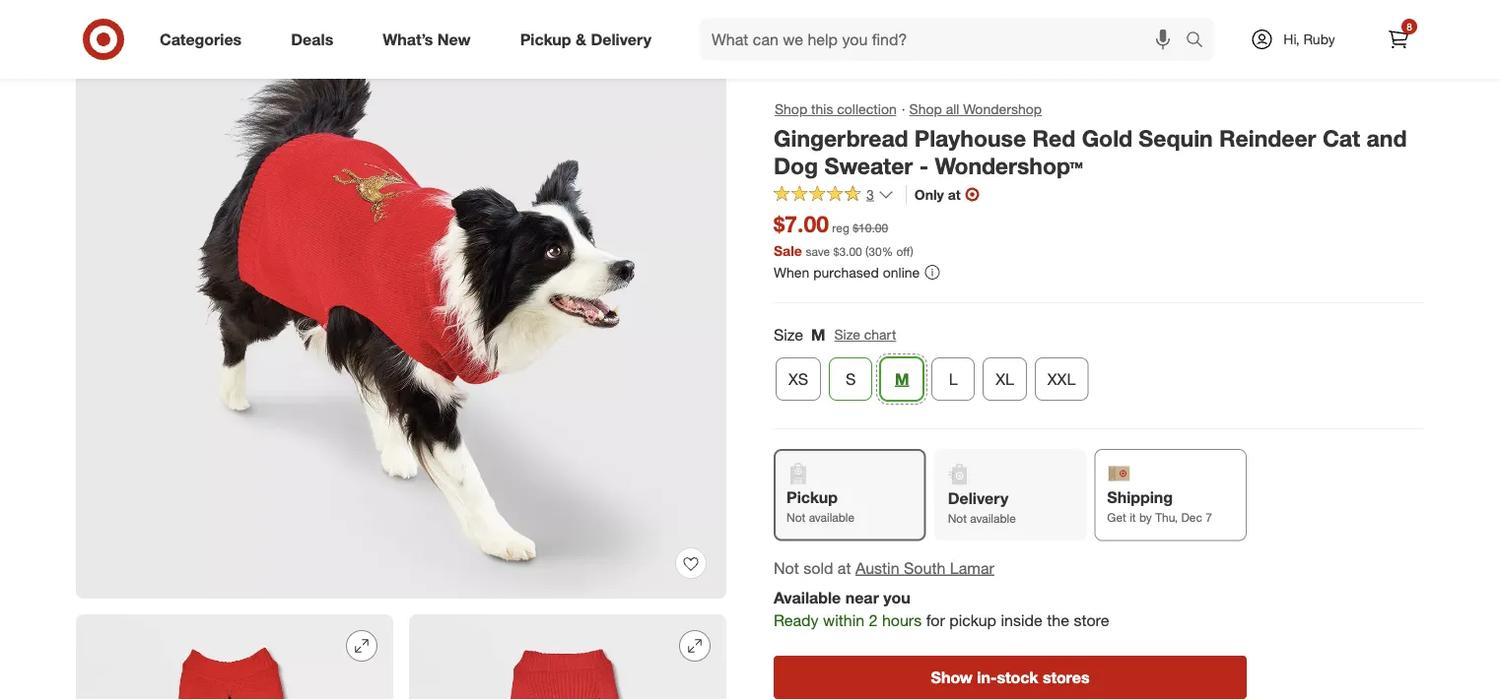 Task type: locate. For each thing, give the bounding box(es) containing it.
not left sold
[[774, 559, 799, 578]]

pickup & delivery link
[[503, 18, 676, 61]]

size chart button
[[833, 324, 897, 346]]

$10.00
[[853, 221, 888, 236]]

2 shop from the left
[[909, 101, 942, 118]]

all
[[946, 101, 959, 118]]

playhouse
[[915, 124, 1026, 152]]

shop left all
[[909, 101, 942, 118]]

1 horizontal spatial pickup
[[787, 488, 838, 507]]

south
[[904, 559, 946, 578]]

1 horizontal spatial available
[[970, 512, 1016, 526]]

size
[[774, 325, 803, 344], [834, 326, 860, 344]]

categories
[[160, 30, 242, 49]]

shop for shop all wondershop
[[909, 101, 942, 118]]

cat
[[1323, 124, 1360, 152]]

available
[[774, 589, 841, 608]]

by
[[1139, 511, 1152, 526]]

size left chart
[[834, 326, 860, 344]]

austin south lamar button
[[855, 557, 994, 580]]

show
[[931, 668, 973, 687]]

1 vertical spatial m
[[895, 370, 909, 389]]

0 horizontal spatial m
[[811, 325, 826, 344]]

m
[[811, 325, 826, 344], [895, 370, 909, 389]]

1 horizontal spatial delivery
[[948, 489, 1009, 508]]

gingerbread playhouse red gold sequin reindeer cat and dog sweater - wondershop™, 3 of 5 image
[[409, 615, 726, 701]]

0 vertical spatial m
[[811, 325, 826, 344]]

available inside "delivery not available"
[[970, 512, 1016, 526]]

not
[[787, 511, 806, 526], [948, 512, 967, 526], [774, 559, 799, 578]]

delivery right &
[[591, 30, 652, 49]]

pickup
[[520, 30, 571, 49], [787, 488, 838, 507]]

wondershop™
[[935, 153, 1083, 180]]

shop all wondershop
[[909, 101, 1042, 118]]

in-
[[977, 668, 997, 687]]

at right sold
[[838, 559, 851, 578]]

1 horizontal spatial shop
[[909, 101, 942, 118]]

available near you ready within 2 hours for pickup inside the store
[[774, 589, 1109, 631]]

m link
[[880, 358, 924, 401]]

30
[[869, 244, 882, 259]]

not up lamar
[[948, 512, 967, 526]]

group
[[772, 323, 1424, 409]]

available for delivery
[[970, 512, 1016, 526]]

stores
[[1043, 668, 1090, 687]]

not for pickup
[[787, 511, 806, 526]]

1 shop from the left
[[775, 101, 807, 118]]

collection
[[837, 101, 897, 118]]

delivery
[[591, 30, 652, 49], [948, 489, 1009, 508]]

not inside pickup not available
[[787, 511, 806, 526]]

group containing size
[[772, 323, 1424, 409]]

3 link
[[774, 185, 894, 207]]

pickup up sold
[[787, 488, 838, 507]]

pickup inside pickup not available
[[787, 488, 838, 507]]

lamar
[[950, 559, 994, 578]]

sale
[[774, 242, 802, 259]]

dog
[[774, 153, 818, 180]]

pickup
[[949, 612, 997, 631]]

1 vertical spatial delivery
[[948, 489, 1009, 508]]

not inside "delivery not available"
[[948, 512, 967, 526]]

deals
[[291, 30, 333, 49]]

delivery not available
[[948, 489, 1016, 526]]

delivery inside "delivery not available"
[[948, 489, 1009, 508]]

1 horizontal spatial size
[[834, 326, 860, 344]]

for
[[926, 612, 945, 631]]

pickup & delivery
[[520, 30, 652, 49]]

available inside pickup not available
[[809, 511, 855, 526]]

1 vertical spatial pickup
[[787, 488, 838, 507]]

xxl link
[[1035, 358, 1088, 401]]

shop left this
[[775, 101, 807, 118]]

What can we help you find? suggestions appear below search field
[[700, 18, 1191, 61]]

xxl
[[1048, 370, 1076, 389]]

1 horizontal spatial at
[[948, 186, 961, 203]]

xl link
[[983, 358, 1027, 401]]

delivery up lamar
[[948, 489, 1009, 508]]

not up sold
[[787, 511, 806, 526]]

red
[[1032, 124, 1076, 152]]

wondershop
[[963, 101, 1042, 118]]

gingerbread playhouse red gold sequin reindeer cat and dog sweater - wondershop™
[[774, 124, 1407, 180]]

when purchased online
[[774, 263, 920, 281]]

pickup not available
[[787, 488, 855, 526]]

shop
[[775, 101, 807, 118], [909, 101, 942, 118]]

m inside 'link'
[[895, 370, 909, 389]]

shop this collection link
[[774, 99, 898, 120]]

0 vertical spatial pickup
[[520, 30, 571, 49]]

dec
[[1181, 511, 1202, 526]]

m left size chart 'button'
[[811, 325, 826, 344]]

0 horizontal spatial pickup
[[520, 30, 571, 49]]

thu,
[[1155, 511, 1178, 526]]

pickup for not
[[787, 488, 838, 507]]

this
[[811, 101, 833, 118]]

xs link
[[776, 358, 821, 401]]

0 horizontal spatial available
[[809, 511, 855, 526]]

available up sold
[[809, 511, 855, 526]]

sequin
[[1139, 124, 1213, 152]]

%
[[882, 244, 893, 259]]

available up lamar
[[970, 512, 1016, 526]]

stock
[[997, 668, 1038, 687]]

l link
[[932, 358, 975, 401]]

new
[[437, 30, 471, 49]]

0 horizontal spatial at
[[838, 559, 851, 578]]

pickup for &
[[520, 30, 571, 49]]

m down chart
[[895, 370, 909, 389]]

0 vertical spatial at
[[948, 186, 961, 203]]

1 horizontal spatial m
[[895, 370, 909, 389]]

0 horizontal spatial shop
[[775, 101, 807, 118]]

at
[[948, 186, 961, 203], [838, 559, 851, 578]]

pickup left &
[[520, 30, 571, 49]]

0 horizontal spatial delivery
[[591, 30, 652, 49]]

shop this collection
[[775, 101, 897, 118]]

near
[[845, 589, 879, 608]]

size up "xs" on the bottom right of page
[[774, 325, 803, 344]]

&
[[576, 30, 586, 49]]

ready
[[774, 612, 819, 631]]

at right only
[[948, 186, 961, 203]]



Task type: vqa. For each thing, say whether or not it's contained in the screenshot.
$99.99 "When"
no



Task type: describe. For each thing, give the bounding box(es) containing it.
store
[[1074, 612, 1109, 631]]

0 vertical spatial delivery
[[591, 30, 652, 49]]

show in-stock stores
[[931, 668, 1090, 687]]

deals link
[[274, 18, 358, 61]]

8 link
[[1377, 18, 1420, 61]]

gingerbread playhouse red gold sequin reindeer cat and dog sweater - wondershop™, 2 of 5 image
[[76, 615, 393, 701]]

categories link
[[143, 18, 266, 61]]

shop for shop this collection
[[775, 101, 807, 118]]

purchased
[[813, 263, 879, 281]]

)
[[910, 244, 914, 259]]

size inside size m size chart
[[834, 326, 860, 344]]

get
[[1107, 511, 1126, 526]]

hi,
[[1284, 31, 1300, 48]]

gingerbread
[[774, 124, 908, 152]]

search
[[1177, 32, 1224, 51]]

not for delivery
[[948, 512, 967, 526]]

reg
[[832, 221, 849, 236]]

only
[[914, 186, 944, 203]]

7
[[1206, 511, 1212, 526]]

l
[[949, 370, 958, 389]]

show in-stock stores button
[[774, 656, 1247, 700]]

off
[[896, 244, 910, 259]]

what's new link
[[366, 18, 495, 61]]

gingerbread playhouse red gold sequin reindeer cat and dog sweater - wondershop™, 1 of 5 image
[[76, 0, 726, 599]]

sold
[[803, 559, 833, 578]]

you
[[883, 589, 910, 608]]

the
[[1047, 612, 1069, 631]]

$7.00
[[774, 210, 829, 238]]

-
[[919, 153, 928, 180]]

search button
[[1177, 18, 1224, 65]]

3
[[866, 186, 874, 203]]

8
[[1407, 20, 1412, 33]]

shipping
[[1107, 488, 1173, 507]]

1 vertical spatial at
[[838, 559, 851, 578]]

2
[[869, 612, 878, 631]]

sweater
[[825, 153, 913, 180]]

when
[[774, 263, 810, 281]]

$7.00 reg $10.00 sale save $ 3.00 ( 30 % off )
[[774, 210, 914, 259]]

xl
[[996, 370, 1014, 389]]

and
[[1366, 124, 1407, 152]]

xs
[[788, 370, 808, 389]]

size m size chart
[[774, 325, 896, 344]]

hi, ruby
[[1284, 31, 1335, 48]]

(
[[865, 244, 869, 259]]

$
[[833, 244, 839, 259]]

austin
[[855, 559, 899, 578]]

3.00
[[839, 244, 862, 259]]

gold
[[1082, 124, 1132, 152]]

s
[[846, 370, 856, 389]]

shipping get it by thu, dec 7
[[1107, 488, 1212, 526]]

0 horizontal spatial size
[[774, 325, 803, 344]]

not sold at austin south lamar
[[774, 559, 994, 578]]

what's
[[383, 30, 433, 49]]

within
[[823, 612, 864, 631]]

online
[[883, 263, 920, 281]]

hours
[[882, 612, 922, 631]]

ruby
[[1303, 31, 1335, 48]]

inside
[[1001, 612, 1043, 631]]

only at
[[914, 186, 961, 203]]

chart
[[864, 326, 896, 344]]

available for pickup
[[809, 511, 855, 526]]

reindeer
[[1219, 124, 1316, 152]]

what's new
[[383, 30, 471, 49]]

save
[[806, 244, 830, 259]]



